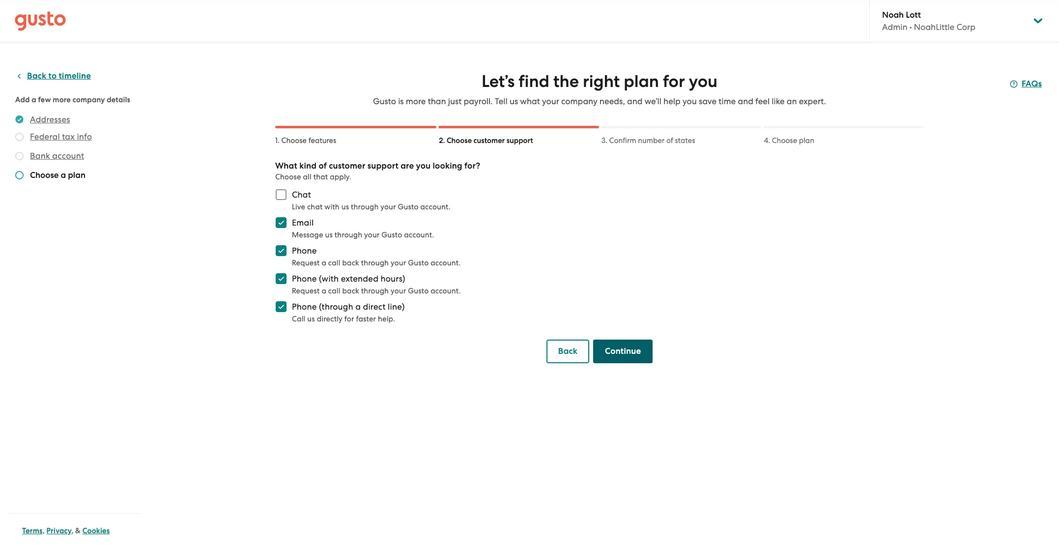 Task type: vqa. For each thing, say whether or not it's contained in the screenshot.
kind
yes



Task type: describe. For each thing, give the bounding box(es) containing it.
request for phone (with extended hours)
[[292, 287, 320, 295]]

states
[[675, 136, 695, 145]]

1 and from the left
[[627, 96, 643, 106]]

looking
[[433, 161, 463, 171]]

are
[[401, 161, 414, 171]]

cookies button
[[82, 525, 110, 537]]

choose for choose customer support
[[447, 136, 472, 145]]

gusto for phone (with extended hours)
[[408, 287, 429, 295]]

you for are
[[416, 161, 431, 171]]

directly
[[317, 315, 343, 324]]

2 and from the left
[[738, 96, 754, 106]]

back button
[[547, 340, 590, 363]]

us right message
[[325, 231, 333, 239]]

faster
[[356, 315, 376, 324]]

call for phone
[[328, 259, 341, 267]]

noah lott admin • noahlittle corp
[[883, 10, 976, 32]]

gusto inside the let's find the right plan for you gusto is more than just payroll. tell us what your company needs, and we'll help you save time and feel like an expert.
[[373, 96, 396, 106]]

Phone (through a direct line) checkbox
[[270, 296, 292, 318]]

2 horizontal spatial plan
[[799, 136, 815, 145]]

live chat with us through your gusto account.
[[292, 203, 451, 211]]

choose features
[[282, 136, 336, 145]]

email
[[292, 218, 314, 228]]

call for phone (with extended hours)
[[328, 287, 341, 295]]

let's find the right plan for you gusto is more than just payroll. tell us what your company needs, and we'll help you save time and feel like an expert.
[[373, 71, 827, 106]]

for inside the let's find the right plan for you gusto is more than just payroll. tell us what your company needs, and we'll help you save time and feel like an expert.
[[663, 71, 685, 91]]

back for phone (with extended hours)
[[342, 287, 359, 295]]

features
[[309, 136, 336, 145]]

bank
[[30, 151, 50, 161]]

choose customer support
[[447, 136, 533, 145]]

•
[[910, 22, 912, 32]]

a up (with
[[322, 259, 326, 267]]

like
[[772, 96, 785, 106]]

terms link
[[22, 527, 43, 535]]

a inside list
[[61, 170, 66, 180]]

1 vertical spatial you
[[683, 96, 697, 106]]

choose for choose a plan
[[30, 170, 59, 180]]

for?
[[465, 161, 481, 171]]

back to timeline button
[[15, 70, 91, 82]]

(through
[[319, 302, 353, 312]]

terms
[[22, 527, 43, 535]]

your down the live chat with us through your gusto account.
[[364, 231, 380, 239]]

admin
[[883, 22, 908, 32]]

cookies
[[82, 527, 110, 535]]

that
[[314, 173, 328, 181]]

1 , from the left
[[43, 527, 45, 535]]

noahlittle
[[914, 22, 955, 32]]

support inside the what kind of customer support are you looking for? choose all that apply.
[[368, 161, 399, 171]]

help
[[664, 96, 681, 106]]

right
[[583, 71, 620, 91]]

federal tax info
[[30, 132, 92, 142]]

back to timeline
[[27, 71, 91, 81]]

faqs button
[[1010, 78, 1042, 90]]

message
[[292, 231, 323, 239]]

account. for phone
[[431, 259, 461, 267]]

number
[[638, 136, 665, 145]]

customer inside the what kind of customer support are you looking for? choose all that apply.
[[329, 161, 366, 171]]

us inside the let's find the right plan for you gusto is more than just payroll. tell us what your company needs, and we'll help you save time and feel like an expert.
[[510, 96, 518, 106]]

federal tax info button
[[30, 131, 92, 143]]

request a call back through your gusto account. for phone (with extended hours)
[[292, 287, 461, 295]]

(with
[[319, 274, 339, 284]]

details
[[107, 95, 130, 104]]

live
[[292, 203, 305, 211]]

more inside the let's find the right plan for you gusto is more than just payroll. tell us what your company needs, and we'll help you save time and feel like an expert.
[[406, 96, 426, 106]]

your for chat
[[381, 203, 396, 211]]

0 horizontal spatial more
[[53, 95, 71, 104]]

choose a plan
[[30, 170, 86, 180]]

privacy link
[[46, 527, 71, 535]]

privacy
[[46, 527, 71, 535]]

payroll.
[[464, 96, 493, 106]]

tax
[[62, 132, 75, 142]]

timeline
[[59, 71, 91, 81]]

you for for
[[689, 71, 718, 91]]

0 vertical spatial support
[[507, 136, 533, 145]]

plan inside list
[[68, 170, 86, 180]]

is
[[398, 96, 404, 106]]

phone for phone (through a direct line)
[[292, 302, 317, 312]]

account
[[52, 151, 84, 161]]

0 horizontal spatial for
[[345, 315, 354, 324]]

confirm number of states
[[609, 136, 695, 145]]

chat
[[292, 190, 311, 200]]

few
[[38, 95, 51, 104]]



Task type: locate. For each thing, give the bounding box(es) containing it.
0 vertical spatial back
[[342, 259, 359, 267]]

choose down bank
[[30, 170, 59, 180]]

0 vertical spatial you
[[689, 71, 718, 91]]

request for phone
[[292, 259, 320, 267]]

you
[[689, 71, 718, 91], [683, 96, 697, 106], [416, 161, 431, 171]]

company down timeline
[[73, 95, 105, 104]]

choose inside list
[[30, 170, 59, 180]]

0 horizontal spatial ,
[[43, 527, 45, 535]]

find
[[519, 71, 550, 91]]

a down (with
[[322, 287, 326, 295]]

tell
[[495, 96, 508, 106]]

plan down account
[[68, 170, 86, 180]]

your down hours) on the left of the page
[[391, 287, 406, 295]]

phone (through a direct line)
[[292, 302, 405, 312]]

add a few more company details
[[15, 95, 130, 104]]

back for back
[[558, 346, 578, 356]]

you right help on the top right of page
[[683, 96, 697, 106]]

corp
[[957, 22, 976, 32]]

1 horizontal spatial back
[[558, 346, 578, 356]]

2 request from the top
[[292, 287, 320, 295]]

through for phone
[[361, 259, 389, 267]]

your for phone
[[391, 259, 406, 267]]

account. for chat
[[421, 203, 451, 211]]

company inside the let's find the right plan for you gusto is more than just payroll. tell us what your company needs, and we'll help you save time and feel like an expert.
[[562, 96, 598, 106]]

us
[[510, 96, 518, 106], [342, 203, 349, 211], [325, 231, 333, 239], [307, 315, 315, 324]]

1 vertical spatial for
[[345, 315, 354, 324]]

1 horizontal spatial ,
[[71, 527, 73, 535]]

your for phone (with extended hours)
[[391, 287, 406, 295]]

choose a plan list
[[15, 114, 136, 183]]

0 vertical spatial phone
[[292, 246, 317, 256]]

3 phone from the top
[[292, 302, 317, 312]]

phone (with extended hours)
[[292, 274, 405, 284]]

bank account
[[30, 151, 84, 161]]

plan inside the let's find the right plan for you gusto is more than just payroll. tell us what your company needs, and we'll help you save time and feel like an expert.
[[624, 71, 659, 91]]

company down 'the'
[[562, 96, 598, 106]]

1 vertical spatial of
[[319, 161, 327, 171]]

through up message us through your gusto account.
[[351, 203, 379, 211]]

0 vertical spatial back
[[27, 71, 46, 81]]

,
[[43, 527, 45, 535], [71, 527, 73, 535]]

0 horizontal spatial of
[[319, 161, 327, 171]]

1 vertical spatial call
[[328, 287, 341, 295]]

to
[[48, 71, 57, 81]]

, left &
[[71, 527, 73, 535]]

let's
[[482, 71, 515, 91]]

more right "few"
[[53, 95, 71, 104]]

expert.
[[799, 96, 827, 106]]

1 vertical spatial customer
[[329, 161, 366, 171]]

choose down like
[[772, 136, 798, 145]]

more right is
[[406, 96, 426, 106]]

lott
[[906, 10, 921, 20]]

message us through your gusto account.
[[292, 231, 434, 239]]

1 horizontal spatial support
[[507, 136, 533, 145]]

through up 'direct'
[[361, 287, 389, 295]]

1 call from the top
[[328, 259, 341, 267]]

1 phone from the top
[[292, 246, 317, 256]]

plan up we'll
[[624, 71, 659, 91]]

check image down check image
[[15, 171, 24, 179]]

request up (with
[[292, 259, 320, 267]]

request down (with
[[292, 287, 320, 295]]

1 vertical spatial back
[[558, 346, 578, 356]]

request a call back through your gusto account.
[[292, 259, 461, 267], [292, 287, 461, 295]]

line)
[[388, 302, 405, 312]]

Phone (with extended hours) checkbox
[[270, 268, 292, 290]]

back up phone (with extended hours)
[[342, 259, 359, 267]]

and
[[627, 96, 643, 106], [738, 96, 754, 106]]

feel
[[756, 96, 770, 106]]

phone
[[292, 246, 317, 256], [292, 274, 317, 284], [292, 302, 317, 312]]

through
[[351, 203, 379, 211], [335, 231, 362, 239], [361, 259, 389, 267], [361, 287, 389, 295]]

of left states
[[667, 136, 674, 145]]

choose plan
[[772, 136, 815, 145]]

company
[[73, 95, 105, 104], [562, 96, 598, 106]]

1 vertical spatial request
[[292, 287, 320, 295]]

add
[[15, 95, 30, 104]]

1 horizontal spatial for
[[663, 71, 685, 91]]

request
[[292, 259, 320, 267], [292, 287, 320, 295]]

gusto for chat
[[398, 203, 419, 211]]

more
[[53, 95, 71, 104], [406, 96, 426, 106]]

1 check image from the top
[[15, 133, 24, 141]]

call up (with
[[328, 259, 341, 267]]

0 horizontal spatial customer
[[329, 161, 366, 171]]

2 check image from the top
[[15, 171, 24, 179]]

we'll
[[645, 96, 662, 106]]

back for back to timeline
[[27, 71, 46, 81]]

phone down message
[[292, 246, 317, 256]]

home image
[[15, 11, 66, 31]]

0 vertical spatial for
[[663, 71, 685, 91]]

1 back from the top
[[342, 259, 359, 267]]

choose down what
[[275, 173, 301, 181]]

account. for phone (with extended hours)
[[431, 287, 461, 295]]

help.
[[378, 315, 395, 324]]

a up faster
[[356, 302, 361, 312]]

choose inside the what kind of customer support are you looking for? choose all that apply.
[[275, 173, 301, 181]]

2 back from the top
[[342, 287, 359, 295]]

1 vertical spatial check image
[[15, 171, 24, 179]]

choose up what
[[282, 136, 307, 145]]

what
[[520, 96, 540, 106]]

customer
[[474, 136, 505, 145], [329, 161, 366, 171]]

0 horizontal spatial plan
[[68, 170, 86, 180]]

with
[[325, 203, 340, 211]]

1 horizontal spatial company
[[562, 96, 598, 106]]

1 horizontal spatial more
[[406, 96, 426, 106]]

your up hours) on the left of the page
[[391, 259, 406, 267]]

a down account
[[61, 170, 66, 180]]

and left we'll
[[627, 96, 643, 106]]

phone up call
[[292, 302, 317, 312]]

federal
[[30, 132, 60, 142]]

confirm
[[609, 136, 637, 145]]

for up help on the top right of page
[[663, 71, 685, 91]]

customer up apply.
[[329, 161, 366, 171]]

noah
[[883, 10, 904, 20]]

for
[[663, 71, 685, 91], [345, 315, 354, 324]]

addresses
[[30, 115, 70, 124]]

1 request from the top
[[292, 259, 320, 267]]

through down with
[[335, 231, 362, 239]]

2 , from the left
[[71, 527, 73, 535]]

you right are
[[416, 161, 431, 171]]

your
[[542, 96, 559, 106], [381, 203, 396, 211], [364, 231, 380, 239], [391, 259, 406, 267], [391, 287, 406, 295]]

needs,
[[600, 96, 625, 106]]

2 vertical spatial plan
[[68, 170, 86, 180]]

extended
[[341, 274, 379, 284]]

choose up looking
[[447, 136, 472, 145]]

call
[[292, 315, 306, 324]]

2 call from the top
[[328, 287, 341, 295]]

1 vertical spatial support
[[368, 161, 399, 171]]

us right call
[[307, 315, 315, 324]]

addresses button
[[30, 114, 70, 125]]

1 horizontal spatial plan
[[624, 71, 659, 91]]

1 horizontal spatial of
[[667, 136, 674, 145]]

1 vertical spatial plan
[[799, 136, 815, 145]]

Phone checkbox
[[270, 240, 292, 262]]

of inside the what kind of customer support are you looking for? choose all that apply.
[[319, 161, 327, 171]]

, left the privacy link
[[43, 527, 45, 535]]

save
[[699, 96, 717, 106]]

a
[[32, 95, 36, 104], [61, 170, 66, 180], [322, 259, 326, 267], [322, 287, 326, 295], [356, 302, 361, 312]]

choose for choose features
[[282, 136, 307, 145]]

faqs
[[1022, 79, 1042, 89]]

us right tell
[[510, 96, 518, 106]]

0 horizontal spatial support
[[368, 161, 399, 171]]

phone for phone (with extended hours)
[[292, 274, 317, 284]]

0 vertical spatial of
[[667, 136, 674, 145]]

plan
[[624, 71, 659, 91], [799, 136, 815, 145], [68, 170, 86, 180]]

2 vertical spatial phone
[[292, 302, 317, 312]]

circle check image
[[15, 114, 24, 125]]

plan down expert.
[[799, 136, 815, 145]]

continue
[[605, 346, 641, 356]]

0 vertical spatial request
[[292, 259, 320, 267]]

support down what
[[507, 136, 533, 145]]

of up the that
[[319, 161, 327, 171]]

choose
[[282, 136, 307, 145], [447, 136, 472, 145], [772, 136, 798, 145], [30, 170, 59, 180], [275, 173, 301, 181]]

what
[[275, 161, 297, 171]]

direct
[[363, 302, 386, 312]]

gusto
[[373, 96, 396, 106], [398, 203, 419, 211], [382, 231, 402, 239], [408, 259, 429, 267], [408, 287, 429, 295]]

your right what
[[542, 96, 559, 106]]

you up 'save'
[[689, 71, 718, 91]]

a left "few"
[[32, 95, 36, 104]]

of for number
[[667, 136, 674, 145]]

Chat checkbox
[[270, 184, 292, 206]]

bank account button
[[30, 150, 84, 162]]

back down phone (with extended hours)
[[342, 287, 359, 295]]

0 vertical spatial request a call back through your gusto account.
[[292, 259, 461, 267]]

your down the what kind of customer support are you looking for? choose all that apply.
[[381, 203, 396, 211]]

us right with
[[342, 203, 349, 211]]

check image
[[15, 152, 24, 160]]

back
[[342, 259, 359, 267], [342, 287, 359, 295]]

continue button
[[593, 340, 653, 363]]

2 vertical spatial you
[[416, 161, 431, 171]]

check image down circle check icon
[[15, 133, 24, 141]]

0 vertical spatial check image
[[15, 133, 24, 141]]

1 vertical spatial phone
[[292, 274, 317, 284]]

an
[[787, 96, 797, 106]]

1 request a call back through your gusto account. from the top
[[292, 259, 461, 267]]

info
[[77, 132, 92, 142]]

Email checkbox
[[270, 212, 292, 234]]

and left feel
[[738, 96, 754, 106]]

choose for choose plan
[[772, 136, 798, 145]]

2 request a call back through your gusto account. from the top
[[292, 287, 461, 295]]

call us directly for faster help.
[[292, 315, 395, 324]]

of for kind
[[319, 161, 327, 171]]

phone for phone
[[292, 246, 317, 256]]

1 horizontal spatial and
[[738, 96, 754, 106]]

your inside the let's find the right plan for you gusto is more than just payroll. tell us what your company needs, and we'll help you save time and feel like an expert.
[[542, 96, 559, 106]]

call down (with
[[328, 287, 341, 295]]

request a call back through your gusto account. up extended
[[292, 259, 461, 267]]

gusto for phone
[[408, 259, 429, 267]]

request a call back through your gusto account. for phone
[[292, 259, 461, 267]]

customer up "for?"
[[474, 136, 505, 145]]

0 vertical spatial customer
[[474, 136, 505, 145]]

all
[[303, 173, 312, 181]]

0 vertical spatial call
[[328, 259, 341, 267]]

1 vertical spatial back
[[342, 287, 359, 295]]

chat
[[307, 203, 323, 211]]

2 phone from the top
[[292, 274, 317, 284]]

0 horizontal spatial company
[[73, 95, 105, 104]]

back for phone
[[342, 259, 359, 267]]

1 horizontal spatial customer
[[474, 136, 505, 145]]

request a call back through your gusto account. up 'direct'
[[292, 287, 461, 295]]

you inside the what kind of customer support are you looking for? choose all that apply.
[[416, 161, 431, 171]]

0 horizontal spatial and
[[627, 96, 643, 106]]

check image
[[15, 133, 24, 141], [15, 171, 24, 179]]

through for chat
[[351, 203, 379, 211]]

phone left (with
[[292, 274, 317, 284]]

through for phone (with extended hours)
[[361, 287, 389, 295]]

0 horizontal spatial back
[[27, 71, 46, 81]]

hours)
[[381, 274, 405, 284]]

what kind of customer support are you looking for? choose all that apply.
[[275, 161, 481, 181]]

0 vertical spatial plan
[[624, 71, 659, 91]]

back inside "button"
[[558, 346, 578, 356]]

&
[[75, 527, 81, 535]]

time
[[719, 96, 736, 106]]

kind
[[300, 161, 317, 171]]

account.
[[421, 203, 451, 211], [404, 231, 434, 239], [431, 259, 461, 267], [431, 287, 461, 295]]

back inside button
[[27, 71, 46, 81]]

support left are
[[368, 161, 399, 171]]

apply.
[[330, 173, 351, 181]]

through up extended
[[361, 259, 389, 267]]

for down phone (through a direct line)
[[345, 315, 354, 324]]

than
[[428, 96, 446, 106]]

terms , privacy , & cookies
[[22, 527, 110, 535]]

1 vertical spatial request a call back through your gusto account.
[[292, 287, 461, 295]]

the
[[554, 71, 579, 91]]

just
[[448, 96, 462, 106]]



